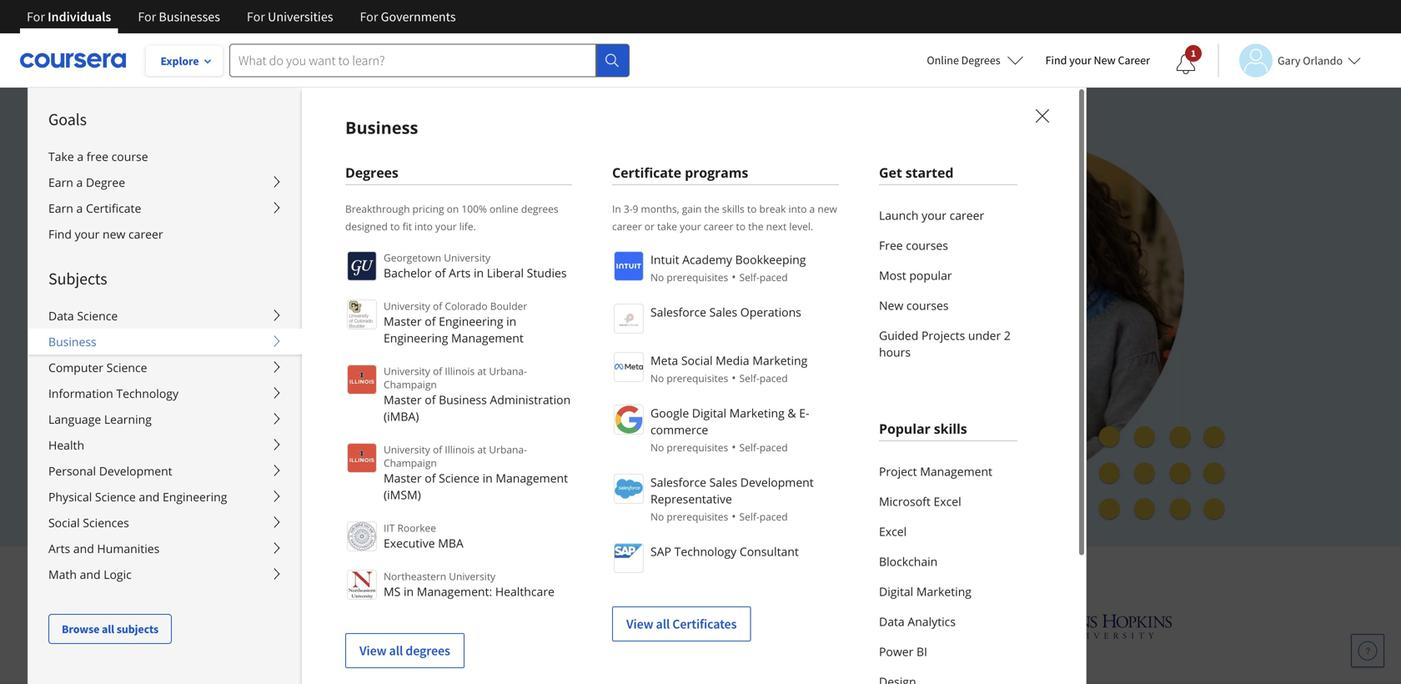Task type: vqa. For each thing, say whether or not it's contained in the screenshot.


Task type: describe. For each thing, give the bounding box(es) containing it.
business menu item
[[301, 0, 1402, 684]]

pricing
[[413, 202, 444, 216]]

self- inside google digital marketing & e- commerce no prerequisites • self-paced
[[740, 441, 760, 454]]

operations
[[741, 304, 802, 320]]

bookkeeping
[[736, 252, 806, 267]]

find your new career link
[[28, 221, 302, 247]]

partnername logo image for google
[[614, 405, 644, 435]]

most popular
[[880, 267, 953, 283]]

technology for sap
[[675, 544, 737, 560]]

earn for earn a degree
[[48, 174, 73, 190]]

bi
[[917, 644, 928, 660]]

for for businesses
[[138, 8, 156, 25]]

your inside in 3-9 months, gain the skills to break into a new career or take your career to the next level.
[[680, 219, 701, 233]]

in
[[612, 202, 621, 216]]

sciences
[[83, 515, 129, 531]]

certificates
[[673, 616, 737, 633]]

0 horizontal spatial day
[[287, 412, 308, 429]]

information technology
[[48, 386, 179, 401]]

view all certificates
[[627, 616, 737, 633]]

2 vertical spatial marketing
[[917, 584, 972, 600]]

under
[[969, 328, 1002, 343]]

unlimited access to 7,000+ world-class courses, hands-on projects, and job-ready certificate programs—all included in your subscription
[[217, 234, 728, 318]]

or
[[645, 219, 655, 233]]

in 3-9 months, gain the skills to break into a new career or take your career to the next level.
[[612, 202, 838, 233]]

salesforce sales operations
[[651, 304, 802, 320]]

and up the certificates
[[712, 560, 748, 587]]

power bi link
[[880, 637, 1018, 667]]

business inside business dropdown button
[[48, 334, 97, 350]]

business inside university of illinois at urbana- champaign master of business administration (imba)
[[439, 392, 487, 408]]

to inside breakthrough pricing on 100% online degrees designed to fit into your life.
[[391, 219, 400, 233]]

earn a degree button
[[28, 169, 302, 195]]

in inside georgetown university bachelor of arts in liberal studies
[[474, 265, 484, 281]]

back
[[407, 452, 435, 468]]

champaign for master of science in management (imsm)
[[384, 456, 437, 470]]

14-
[[322, 452, 339, 468]]

view all degrees link
[[345, 633, 465, 668]]

start 7-day free trial button
[[217, 401, 391, 441]]

digital marketing
[[880, 584, 972, 600]]

partnername logo image inside salesforce sales operations link
[[614, 304, 644, 334]]

list for skills
[[880, 456, 1018, 684]]

find for find your new career
[[48, 226, 72, 242]]

certificate inside business menu item
[[612, 164, 682, 181]]

university of michigan image
[[688, 603, 732, 649]]

your up free courses link
[[922, 207, 947, 223]]

paced inside meta social media marketing no prerequisites • self-paced
[[760, 371, 788, 385]]

arts inside dropdown button
[[48, 541, 70, 557]]

skills inside in 3-9 months, gain the skills to break into a new career or take your career to the next level.
[[723, 202, 745, 216]]

degrees inside breakthrough pricing on 100% online degrees designed to fit into your life.
[[521, 202, 559, 216]]

science for computer science
[[106, 360, 147, 376]]

coursera plus image
[[217, 157, 471, 182]]

free inside business menu item
[[880, 237, 903, 253]]

and down social sciences
[[73, 541, 94, 557]]

view all certificates link
[[612, 607, 751, 642]]

ready
[[365, 264, 414, 289]]

prerequisites inside google digital marketing & e- commerce no prerequisites • self-paced
[[667, 441, 729, 454]]

• inside google digital marketing & e- commerce no prerequisites • self-paced
[[732, 439, 736, 455]]

partnername logo image for meta
[[614, 352, 644, 382]]

2
[[1005, 328, 1011, 343]]

courses for new courses
[[907, 297, 949, 313]]

take a free course link
[[28, 144, 302, 169]]

paced inside intuit academy bookkeeping no prerequisites • self-paced
[[760, 270, 788, 284]]

urbana- for in
[[489, 443, 527, 456]]

university inside northeastern university ms in management: healthcare
[[449, 570, 496, 583]]

commerce
[[651, 422, 709, 438]]

career down 3-
[[612, 219, 642, 233]]

executive
[[384, 535, 435, 551]]

career up free courses link
[[950, 207, 985, 223]]

illinois for science
[[445, 443, 475, 456]]

subjects
[[48, 268, 107, 289]]

100%
[[462, 202, 487, 216]]

media
[[716, 353, 750, 368]]

at for science
[[478, 443, 487, 456]]

for for universities
[[247, 8, 265, 25]]

self- inside intuit academy bookkeeping no prerequisites • self-paced
[[740, 270, 760, 284]]

bachelor
[[384, 265, 432, 281]]

liberal
[[487, 265, 524, 281]]

all inside button
[[102, 622, 114, 637]]

boulder
[[490, 299, 528, 313]]

sales for operations
[[710, 304, 738, 320]]

gary orlando button
[[1218, 44, 1362, 77]]

science for physical science and engineering
[[95, 489, 136, 505]]

science for data science
[[77, 308, 118, 324]]

1 horizontal spatial business
[[345, 116, 418, 139]]

subjects
[[117, 622, 159, 637]]

meta
[[651, 353, 679, 368]]

1 vertical spatial with
[[860, 560, 900, 587]]

into for degrees
[[415, 219, 433, 233]]

What do you want to learn? text field
[[229, 44, 597, 77]]

gain
[[682, 202, 702, 216]]

explore
[[161, 53, 199, 68]]

popular skills
[[880, 420, 968, 438]]

champaign for master of business administration (imba)
[[384, 378, 437, 391]]

power
[[880, 644, 914, 660]]

earn a degree
[[48, 174, 125, 190]]

marketing inside meta social media marketing no prerequisites • self-paced
[[753, 353, 808, 368]]

prerequisites inside salesforce sales development representative no prerequisites • self-paced
[[667, 510, 729, 524]]

275+
[[476, 560, 522, 587]]

partnername logo image inside sap technology consultant link
[[614, 543, 644, 573]]

georgetown university logo image
[[347, 251, 377, 281]]

businesses
[[159, 8, 220, 25]]

your inside breakthrough pricing on 100% online degrees designed to fit into your life.
[[436, 219, 457, 233]]

university for master of engineering in engineering management
[[384, 299, 430, 313]]

microsoft excel link
[[880, 486, 1018, 517]]

management inside university of illinois at urbana- champaign master of science in management (imsm)
[[496, 470, 568, 486]]

excel link
[[880, 517, 1018, 547]]

google
[[651, 405, 689, 421]]

for businesses
[[138, 8, 220, 25]]

learn from 275+ leading universities and companies with coursera plus
[[367, 560, 1035, 587]]

university inside georgetown university bachelor of arts in liberal studies
[[444, 251, 491, 265]]

all for degrees
[[389, 643, 403, 659]]

data for data analytics
[[880, 614, 905, 630]]

studies
[[527, 265, 567, 281]]

1 horizontal spatial excel
[[934, 494, 962, 509]]

a for degree
[[76, 174, 83, 190]]

orlando
[[1304, 53, 1344, 68]]

new inside find your new career link
[[103, 226, 125, 242]]

for for governments
[[360, 8, 378, 25]]

social inside meta social media marketing no prerequisites • self-paced
[[682, 353, 713, 368]]

university for master of business administration (imba)
[[384, 364, 430, 378]]

months,
[[641, 202, 680, 216]]

1 horizontal spatial new
[[1094, 53, 1116, 68]]

certificate inside dropdown button
[[86, 200, 141, 216]]

to left the 'break'
[[748, 202, 757, 216]]

health
[[48, 437, 84, 453]]

ms
[[384, 584, 401, 600]]

for governments
[[360, 8, 456, 25]]

salesforce for salesforce sales operations
[[651, 304, 707, 320]]

a for certificate
[[76, 200, 83, 216]]

information
[[48, 386, 113, 401]]

free courses link
[[880, 230, 1018, 260]]

master inside university of colorado boulder master of engineering in engineering management
[[384, 313, 422, 329]]

degree
[[86, 174, 125, 190]]

to left next
[[736, 219, 746, 233]]

prerequisites inside intuit academy bookkeeping no prerequisites • self-paced
[[667, 270, 729, 284]]

data for data science
[[48, 308, 74, 324]]

health button
[[28, 432, 302, 458]]

development inside dropdown button
[[99, 463, 172, 479]]

microsoft
[[880, 494, 931, 509]]

data analytics
[[880, 614, 956, 630]]

money-
[[364, 452, 407, 468]]

project
[[880, 464, 918, 479]]

on inside breakthrough pricing on 100% online degrees designed to fit into your life.
[[447, 202, 459, 216]]

guided
[[880, 328, 919, 343]]

in inside university of illinois at urbana- champaign master of science in management (imsm)
[[483, 470, 493, 486]]

&
[[788, 405, 797, 421]]

iit roorkee logo image
[[347, 522, 377, 552]]

in inside university of colorado boulder master of engineering in engineering management
[[507, 313, 517, 329]]

(imba)
[[384, 408, 419, 424]]

university for master of science in management (imsm)
[[384, 443, 430, 456]]

• inside intuit academy bookkeeping no prerequisites • self-paced
[[732, 269, 736, 285]]

explore button
[[146, 46, 223, 76]]

northeastern university ms in management: healthcare
[[384, 570, 555, 600]]

coursera image
[[20, 47, 126, 74]]

no inside intuit academy bookkeeping no prerequisites • self-paced
[[651, 270, 664, 284]]

language learning button
[[28, 406, 302, 432]]

learning
[[104, 411, 152, 427]]

language learning
[[48, 411, 152, 427]]

banner navigation
[[13, 0, 469, 33]]

break
[[760, 202, 786, 216]]

(imsm)
[[384, 487, 421, 503]]

1 button
[[1163, 44, 1210, 84]]

popular
[[880, 420, 931, 438]]

to inside unlimited access to 7,000+ world-class courses, hands-on projects, and job-ready certificate programs—all included in your subscription
[[366, 234, 383, 259]]

personal
[[48, 463, 96, 479]]

1 vertical spatial skills
[[934, 420, 968, 438]]

illinois for business
[[445, 364, 475, 378]]

google digital marketing & e- commerce no prerequisites • self-paced
[[651, 405, 810, 455]]

/month, cancel anytime
[[237, 374, 376, 390]]

no inside google digital marketing & e- commerce no prerequisites • self-paced
[[651, 441, 664, 454]]

find your new career
[[48, 226, 163, 242]]

universities
[[268, 8, 333, 25]]

free inside button
[[310, 412, 336, 429]]

physical science and engineering button
[[28, 484, 302, 510]]

digital inside list
[[880, 584, 914, 600]]

leading
[[527, 560, 595, 587]]

with inside button
[[293, 452, 319, 468]]

information technology button
[[28, 381, 302, 406]]

sales for development
[[710, 474, 738, 490]]

career inside explore menu element
[[129, 226, 163, 242]]



Task type: locate. For each thing, give the bounding box(es) containing it.
0 horizontal spatial find
[[48, 226, 72, 242]]

development up physical science and engineering
[[99, 463, 172, 479]]

your down earn a certificate
[[75, 226, 100, 242]]

1 vertical spatial certificate
[[86, 200, 141, 216]]

free
[[87, 149, 108, 164]]

2 courses from the top
[[907, 297, 949, 313]]

university of illinois at urbana-champaign logo image for master of science in management (imsm)
[[347, 443, 377, 473]]

1 vertical spatial into
[[415, 219, 433, 233]]

management inside project management link
[[921, 464, 993, 479]]

at down university of illinois at urbana- champaign master of business administration (imba)
[[478, 443, 487, 456]]

1 horizontal spatial skills
[[934, 420, 968, 438]]

take
[[48, 149, 74, 164]]

skills left the 'break'
[[723, 202, 745, 216]]

3 partnername logo image from the top
[[614, 352, 644, 382]]

new down earn a certificate
[[103, 226, 125, 242]]

master for master of science in management (imsm)
[[384, 470, 422, 486]]

find your new career
[[1046, 53, 1151, 68]]

0 vertical spatial new
[[1094, 53, 1116, 68]]

0 horizontal spatial new
[[880, 297, 904, 313]]

1 earn from the top
[[48, 174, 73, 190]]

for for individuals
[[27, 8, 45, 25]]

2 partnername logo image from the top
[[614, 304, 644, 334]]

data inside popup button
[[48, 308, 74, 324]]

0 horizontal spatial skills
[[723, 202, 745, 216]]

career
[[1119, 53, 1151, 68]]

new down most
[[880, 297, 904, 313]]

skills up project management link
[[934, 420, 968, 438]]

find up close image
[[1046, 53, 1068, 68]]

champaign inside university of illinois at urbana- champaign master of science in management (imsm)
[[384, 456, 437, 470]]

3 no from the top
[[651, 441, 664, 454]]

view inside "list"
[[360, 643, 387, 659]]

1 at from the top
[[478, 364, 487, 378]]

1 vertical spatial courses
[[907, 297, 949, 313]]

0 horizontal spatial business
[[48, 334, 97, 350]]

1 vertical spatial social
[[48, 515, 80, 531]]

data science
[[48, 308, 118, 324]]

all inside "list"
[[389, 643, 403, 659]]

digital down blockchain
[[880, 584, 914, 600]]

courses down popular on the top
[[907, 297, 949, 313]]

and
[[295, 264, 328, 289], [139, 489, 160, 505], [73, 541, 94, 557], [712, 560, 748, 587], [80, 567, 101, 582]]

life.
[[460, 219, 476, 233]]

1 no from the top
[[651, 270, 664, 284]]

governments
[[381, 8, 456, 25]]

urbana-
[[489, 364, 527, 378], [489, 443, 527, 456]]

google image
[[544, 611, 634, 642]]

earn for earn a certificate
[[48, 200, 73, 216]]

4 • from the top
[[732, 508, 736, 524]]

2 vertical spatial engineering
[[163, 489, 227, 505]]

urbana- inside university of illinois at urbana- champaign master of business administration (imba)
[[489, 364, 527, 378]]

on right intuit
[[685, 234, 707, 259]]

your left the career
[[1070, 53, 1092, 68]]

your inside explore menu element
[[75, 226, 100, 242]]

with left 14-
[[293, 452, 319, 468]]

university inside university of illinois at urbana- champaign master of business administration (imba)
[[384, 364, 430, 378]]

get started
[[880, 164, 954, 181]]

technology inside dropdown button
[[116, 386, 179, 401]]

university inside university of illinois at urbana- champaign master of science in management (imsm)
[[384, 443, 430, 456]]

2 paced from the top
[[760, 371, 788, 385]]

career up academy
[[704, 219, 734, 233]]

find inside explore menu element
[[48, 226, 72, 242]]

0 horizontal spatial certificate
[[86, 200, 141, 216]]

0 vertical spatial illinois
[[445, 364, 475, 378]]

2 sales from the top
[[710, 474, 738, 490]]

self- up consultant
[[740, 510, 760, 524]]

0 vertical spatial digital
[[692, 405, 727, 421]]

2 • from the top
[[732, 370, 736, 386]]

into inside in 3-9 months, gain the skills to break into a new career or take your career to the next level.
[[789, 202, 807, 216]]

into for certificate programs
[[789, 202, 807, 216]]

1 horizontal spatial digital
[[880, 584, 914, 600]]

to left fit on the left of the page
[[391, 219, 400, 233]]

arts inside georgetown university bachelor of arts in liberal studies
[[449, 265, 471, 281]]

2 prerequisites from the top
[[667, 371, 729, 385]]

1 horizontal spatial development
[[741, 474, 814, 490]]

1 vertical spatial find
[[48, 226, 72, 242]]

all inside list
[[656, 616, 670, 633]]

view all certificates list
[[612, 250, 839, 642]]

no inside salesforce sales development representative no prerequisites • self-paced
[[651, 510, 664, 524]]

development inside salesforce sales development representative no prerequisites • self-paced
[[741, 474, 814, 490]]

project management
[[880, 464, 993, 479]]

start
[[244, 412, 273, 429]]

0 horizontal spatial excel
[[880, 524, 907, 539]]

1 horizontal spatial degrees
[[521, 202, 559, 216]]

partnername logo image for intuit
[[614, 251, 644, 281]]

1 partnername logo image from the top
[[614, 251, 644, 281]]

0 vertical spatial engineering
[[439, 313, 504, 329]]

0 horizontal spatial social
[[48, 515, 80, 531]]

2 earn from the top
[[48, 200, 73, 216]]

paced inside salesforce sales development representative no prerequisites • self-paced
[[760, 510, 788, 524]]

all
[[656, 616, 670, 633], [102, 622, 114, 637], [389, 643, 403, 659]]

4 no from the top
[[651, 510, 664, 524]]

2 no from the top
[[651, 371, 664, 385]]

1 paced from the top
[[760, 270, 788, 284]]

illinois down university of colorado boulder master of engineering in engineering management
[[445, 364, 475, 378]]

0 vertical spatial data
[[48, 308, 74, 324]]

2 vertical spatial business
[[439, 392, 487, 408]]

1 vertical spatial university of illinois at urbana-champaign logo image
[[347, 443, 377, 473]]

digital inside google digital marketing & e- commerce no prerequisites • self-paced
[[692, 405, 727, 421]]

for individuals
[[27, 8, 111, 25]]

1 horizontal spatial find
[[1046, 53, 1068, 68]]

courses up popular on the top
[[906, 237, 949, 253]]

in up salesforce sales operations
[[712, 264, 728, 289]]

1 vertical spatial arts
[[48, 541, 70, 557]]

data inside business menu item
[[880, 614, 905, 630]]

plus
[[996, 560, 1035, 587]]

None search field
[[229, 44, 630, 77]]

business group
[[28, 0, 1402, 684]]

prerequisites down meta
[[667, 371, 729, 385]]

management
[[451, 330, 524, 346], [921, 464, 993, 479], [496, 470, 568, 486]]

social inside dropdown button
[[48, 515, 80, 531]]

healthcare
[[496, 584, 555, 600]]

partnername logo image left the representative
[[614, 474, 644, 504]]

arts and humanities
[[48, 541, 160, 557]]

1 prerequisites from the top
[[667, 270, 729, 284]]

and left logic
[[80, 567, 101, 582]]

1 horizontal spatial degrees
[[962, 53, 1001, 68]]

technology inside view all certificates list
[[675, 544, 737, 560]]

technology for information
[[116, 386, 179, 401]]

university up management:
[[449, 570, 496, 583]]

prerequisites inside meta social media marketing no prerequisites • self-paced
[[667, 371, 729, 385]]

science up the information technology
[[106, 360, 147, 376]]

0 vertical spatial urbana-
[[489, 364, 527, 378]]

2 illinois from the top
[[445, 443, 475, 456]]

marketing right the "media"
[[753, 353, 808, 368]]

management down "colorado"
[[451, 330, 524, 346]]

0 horizontal spatial all
[[102, 622, 114, 637]]

degrees right the online on the top right of the page
[[962, 53, 1001, 68]]

and inside popup button
[[139, 489, 160, 505]]

view for certificate programs
[[627, 616, 654, 633]]

2 horizontal spatial all
[[656, 616, 670, 633]]

list for started
[[880, 200, 1018, 367]]

1 university of illinois at urbana-champaign logo image from the top
[[347, 365, 377, 395]]

2 champaign from the top
[[384, 456, 437, 470]]

1 vertical spatial day
[[339, 452, 361, 468]]

northeastern university  logo image
[[347, 570, 377, 600]]

1 vertical spatial view
[[360, 643, 387, 659]]

northeastern
[[384, 570, 447, 583]]

physical
[[48, 489, 92, 505]]

prerequisites down commerce
[[667, 441, 729, 454]]

no down commerce
[[651, 441, 664, 454]]

and up social sciences dropdown button
[[139, 489, 160, 505]]

earn a certificate
[[48, 200, 141, 216]]

data down subjects
[[48, 308, 74, 324]]

data up power
[[880, 614, 905, 630]]

marketing inside google digital marketing & e- commerce no prerequisites • self-paced
[[730, 405, 785, 421]]

all right browse
[[102, 622, 114, 637]]

2 list from the top
[[880, 456, 1018, 684]]

1 vertical spatial master
[[384, 392, 422, 408]]

class
[[504, 234, 546, 259]]

1 horizontal spatial new
[[818, 202, 838, 216]]

science inside popup button
[[95, 489, 136, 505]]

0 vertical spatial technology
[[116, 386, 179, 401]]

2 master from the top
[[384, 392, 422, 408]]

a for free
[[77, 149, 84, 164]]

sales down intuit academy bookkeeping no prerequisites • self-paced
[[710, 304, 738, 320]]

4 for from the left
[[360, 8, 378, 25]]

1 list from the top
[[880, 200, 1018, 367]]

digital marketing link
[[880, 577, 1018, 607]]

0 vertical spatial on
[[447, 202, 459, 216]]

course
[[111, 149, 148, 164]]

partnername logo image
[[614, 251, 644, 281], [614, 304, 644, 334], [614, 352, 644, 382], [614, 405, 644, 435], [614, 474, 644, 504], [614, 543, 644, 573]]

math
[[48, 567, 77, 582]]

champaign inside university of illinois at urbana- champaign master of business administration (imba)
[[384, 378, 437, 391]]

1 vertical spatial champaign
[[384, 456, 437, 470]]

personal development button
[[28, 458, 302, 484]]

university of illinois at urbana- champaign master of science in management (imsm)
[[384, 443, 568, 503]]

at down university of colorado boulder master of engineering in engineering management
[[478, 364, 487, 378]]

social sciences
[[48, 515, 129, 531]]

gary
[[1278, 53, 1301, 68]]

university down life.
[[444, 251, 491, 265]]

for left businesses
[[138, 8, 156, 25]]

partnername logo image left sap
[[614, 543, 644, 573]]

close image
[[1032, 105, 1054, 127]]

social down the physical
[[48, 515, 80, 531]]

1 vertical spatial at
[[478, 443, 487, 456]]

duke university image
[[413, 611, 490, 638]]

1 horizontal spatial free
[[880, 237, 903, 253]]

blockchain link
[[880, 547, 1018, 577]]

unlimited
[[217, 234, 301, 259]]

illinois inside university of illinois at urbana- champaign master of science in management (imsm)
[[445, 443, 475, 456]]

3 • from the top
[[732, 439, 736, 455]]

4 prerequisites from the top
[[667, 510, 729, 524]]

earn a certificate button
[[28, 195, 302, 221]]

free left trial
[[310, 412, 336, 429]]

1 vertical spatial technology
[[675, 544, 737, 560]]

3 prerequisites from the top
[[667, 441, 729, 454]]

0 vertical spatial courses
[[906, 237, 949, 253]]

business up guarantee
[[439, 392, 487, 408]]

of
[[435, 265, 446, 281], [433, 299, 442, 313], [425, 313, 436, 329], [433, 364, 442, 378], [425, 392, 436, 408], [433, 443, 442, 456], [425, 470, 436, 486]]

in
[[712, 264, 728, 289], [474, 265, 484, 281], [507, 313, 517, 329], [483, 470, 493, 486], [404, 584, 414, 600]]

2 university of illinois at urbana-champaign logo image from the top
[[347, 443, 377, 473]]

2 salesforce from the top
[[651, 474, 707, 490]]

help center image
[[1359, 641, 1379, 661]]

on inside unlimited access to 7,000+ world-class courses, hands-on projects, and job-ready certificate programs—all included in your subscription
[[685, 234, 707, 259]]

technology up language learning dropdown button
[[116, 386, 179, 401]]

prerequisites down the representative
[[667, 510, 729, 524]]

1 courses from the top
[[906, 237, 949, 253]]

hands-
[[626, 234, 685, 259]]

0 horizontal spatial view
[[360, 643, 387, 659]]

0 horizontal spatial into
[[415, 219, 433, 233]]

excel down microsoft
[[880, 524, 907, 539]]

show notifications image
[[1177, 54, 1197, 74]]

personal development
[[48, 463, 172, 479]]

urbana- for administration
[[489, 364, 527, 378]]

guarantee
[[438, 452, 498, 468]]

2 urbana- from the top
[[489, 443, 527, 456]]

view down universities
[[627, 616, 654, 633]]

consultant
[[740, 544, 799, 560]]

university of illinois at urbana-champaign image
[[229, 613, 359, 640]]

started
[[906, 164, 954, 181]]

and up subscription
[[295, 264, 328, 289]]

degrees up breakthrough
[[345, 164, 399, 181]]

1 vertical spatial data
[[880, 614, 905, 630]]

management down guarantee
[[496, 470, 568, 486]]

0 horizontal spatial technology
[[116, 386, 179, 401]]

master inside university of illinois at urbana- champaign master of science in management (imsm)
[[384, 470, 422, 486]]

skills
[[723, 202, 745, 216], [934, 420, 968, 438]]

3 paced from the top
[[760, 441, 788, 454]]

level.
[[790, 219, 814, 233]]

at inside university of illinois at urbana- champaign master of business administration (imba)
[[478, 364, 487, 378]]

0 vertical spatial certificate
[[612, 164, 682, 181]]

management inside university of colorado boulder master of engineering in engineering management
[[451, 330, 524, 346]]

at
[[478, 364, 487, 378], [478, 443, 487, 456]]

at for business
[[478, 364, 487, 378]]

0 vertical spatial degrees
[[962, 53, 1001, 68]]

paced inside google digital marketing & e- commerce no prerequisites • self-paced
[[760, 441, 788, 454]]

1 horizontal spatial on
[[685, 234, 707, 259]]

0 vertical spatial find
[[1046, 53, 1068, 68]]

business up coursera plus image
[[345, 116, 418, 139]]

1 horizontal spatial the
[[749, 219, 764, 233]]

browse all subjects button
[[48, 614, 172, 644]]

universities
[[600, 560, 707, 587]]

0 horizontal spatial degrees
[[345, 164, 399, 181]]

0 horizontal spatial the
[[705, 202, 720, 216]]

at inside university of illinois at urbana- champaign master of science in management (imsm)
[[478, 443, 487, 456]]

new left the career
[[1094, 53, 1116, 68]]

individuals
[[48, 8, 111, 25]]

power bi
[[880, 644, 928, 660]]

view for degrees
[[360, 643, 387, 659]]

for left governments
[[360, 8, 378, 25]]

3 self- from the top
[[740, 441, 760, 454]]

earn down take
[[48, 174, 73, 190]]

engineering inside popup button
[[163, 489, 227, 505]]

0 vertical spatial free
[[880, 237, 903, 253]]

certificate up find your new career
[[86, 200, 141, 216]]

1 master from the top
[[384, 313, 422, 329]]

university of illinois at urbana-champaign logo image
[[347, 365, 377, 395], [347, 443, 377, 473]]

a inside in 3-9 months, gain the skills to break into a new career or take your career to the next level.
[[810, 202, 815, 216]]

university of illinois at urbana-champaign logo image for master of business administration (imba)
[[347, 365, 377, 395]]

take a free course
[[48, 149, 148, 164]]

• inside meta social media marketing no prerequisites • self-paced
[[732, 370, 736, 386]]

degrees inside "list"
[[406, 643, 450, 659]]

0 vertical spatial earn
[[48, 174, 73, 190]]

1 horizontal spatial data
[[880, 614, 905, 630]]

0 horizontal spatial degrees
[[406, 643, 450, 659]]

engineering
[[439, 313, 504, 329], [384, 330, 448, 346], [163, 489, 227, 505]]

excel
[[934, 494, 962, 509], [880, 524, 907, 539]]

career down earn a certificate dropdown button
[[129, 226, 163, 242]]

all down ms on the bottom left
[[389, 643, 403, 659]]

data analytics link
[[880, 607, 1018, 637]]

development up consultant
[[741, 474, 814, 490]]

university
[[444, 251, 491, 265], [384, 299, 430, 313], [384, 364, 430, 378], [384, 443, 430, 456], [449, 570, 496, 583]]

2 horizontal spatial business
[[439, 392, 487, 408]]

• up 'sap technology consultant'
[[732, 508, 736, 524]]

guided projects under 2 hours
[[880, 328, 1011, 360]]

into right fit on the left of the page
[[415, 219, 433, 233]]

0 horizontal spatial data
[[48, 308, 74, 324]]

list containing project management
[[880, 456, 1018, 684]]

arts
[[449, 265, 471, 281], [48, 541, 70, 557]]

3 for from the left
[[247, 8, 265, 25]]

your down projects,
[[217, 293, 256, 318]]

prerequisites down academy
[[667, 270, 729, 284]]

0 horizontal spatial arts
[[48, 541, 70, 557]]

find down earn a certificate
[[48, 226, 72, 242]]

the right gain at top
[[705, 202, 720, 216]]

1 horizontal spatial day
[[339, 452, 361, 468]]

free up most
[[880, 237, 903, 253]]

1 for from the left
[[27, 8, 45, 25]]

most
[[880, 267, 907, 283]]

view all degrees list
[[345, 250, 572, 668]]

degrees inside business menu item
[[345, 164, 399, 181]]

1 vertical spatial free
[[310, 412, 336, 429]]

salesforce sales operations link
[[612, 302, 839, 334]]

4 partnername logo image from the top
[[614, 405, 644, 435]]

with up data analytics
[[860, 560, 900, 587]]

a up "level."
[[810, 202, 815, 216]]

1 illinois from the top
[[445, 364, 475, 378]]

2 self- from the top
[[740, 371, 760, 385]]

view inside list
[[627, 616, 654, 633]]

your inside unlimited access to 7,000+ world-class courses, hands-on projects, and job-ready certificate programs—all included in your subscription
[[217, 293, 256, 318]]

1 vertical spatial new
[[103, 226, 125, 242]]

0 horizontal spatial new
[[103, 226, 125, 242]]

6 partnername logo image from the top
[[614, 543, 644, 573]]

paced up the &
[[760, 371, 788, 385]]

administration
[[490, 392, 571, 408]]

0 vertical spatial the
[[705, 202, 720, 216]]

salesforce down included
[[651, 304, 707, 320]]

2 for from the left
[[138, 8, 156, 25]]

self- down the "media"
[[740, 371, 760, 385]]

0 vertical spatial excel
[[934, 494, 962, 509]]

science inside popup button
[[77, 308, 118, 324]]

intuit academy bookkeeping no prerequisites • self-paced
[[651, 252, 806, 285]]

• inside salesforce sales development representative no prerequisites • self-paced
[[732, 508, 736, 524]]

guided projects under 2 hours link
[[880, 320, 1018, 367]]

0 vertical spatial skills
[[723, 202, 745, 216]]

sales inside salesforce sales development representative no prerequisites • self-paced
[[710, 474, 738, 490]]

/year with 14-day money-back guarantee button
[[217, 451, 498, 468]]

master up the (imba)
[[384, 392, 422, 408]]

2 vertical spatial master
[[384, 470, 422, 486]]

list
[[880, 200, 1018, 367], [880, 456, 1018, 684]]

1 self- from the top
[[740, 270, 760, 284]]

0 vertical spatial sales
[[710, 304, 738, 320]]

master for master of business administration (imba)
[[384, 392, 422, 408]]

1 horizontal spatial arts
[[449, 265, 471, 281]]

sales up the representative
[[710, 474, 738, 490]]

master up (imsm)
[[384, 470, 422, 486]]

find for find your new career
[[1046, 53, 1068, 68]]

digital up commerce
[[692, 405, 727, 421]]

launch
[[880, 207, 919, 223]]

degrees inside dropdown button
[[962, 53, 1001, 68]]

most popular link
[[880, 260, 1018, 290]]

your down gain at top
[[680, 219, 701, 233]]

0 horizontal spatial free
[[310, 412, 336, 429]]

0 horizontal spatial digital
[[692, 405, 727, 421]]

new inside list
[[880, 297, 904, 313]]

online degrees button
[[914, 42, 1038, 78]]

1 vertical spatial excel
[[880, 524, 907, 539]]

1 urbana- from the top
[[489, 364, 527, 378]]

1 champaign from the top
[[384, 378, 437, 391]]

paced down bookkeeping
[[760, 270, 788, 284]]

and inside unlimited access to 7,000+ world-class courses, hands-on projects, and job-ready certificate programs—all included in your subscription
[[295, 264, 328, 289]]

degrees
[[962, 53, 1001, 68], [345, 164, 399, 181]]

new inside in 3-9 months, gain the skills to break into a new career or take your career to the next level.
[[818, 202, 838, 216]]

all left the certificates
[[656, 616, 670, 633]]

1 horizontal spatial view
[[627, 616, 654, 633]]

science inside dropdown button
[[106, 360, 147, 376]]

0 vertical spatial business
[[345, 116, 418, 139]]

all for certificate programs
[[656, 616, 670, 633]]

university of illinois at urbana-champaign logo image right 14-
[[347, 443, 377, 473]]

access
[[305, 234, 361, 259]]

popular
[[910, 267, 953, 283]]

technology right sap
[[675, 544, 737, 560]]

0 vertical spatial master
[[384, 313, 422, 329]]

0 vertical spatial social
[[682, 353, 713, 368]]

university of colorado boulder logo image
[[347, 300, 377, 330]]

0 vertical spatial at
[[478, 364, 487, 378]]

paced down the &
[[760, 441, 788, 454]]

projects,
[[217, 264, 290, 289]]

degrees down duke university 'image'
[[406, 643, 450, 659]]

courses for free courses
[[906, 237, 949, 253]]

1 vertical spatial the
[[749, 219, 764, 233]]

1 • from the top
[[732, 269, 736, 285]]

3-
[[624, 202, 633, 216]]

degrees
[[521, 202, 559, 216], [406, 643, 450, 659]]

1 horizontal spatial certificate
[[612, 164, 682, 181]]

management up microsoft excel link
[[921, 464, 993, 479]]

no inside meta social media marketing no prerequisites • self-paced
[[651, 371, 664, 385]]

science inside university of illinois at urbana- champaign master of science in management (imsm)
[[439, 470, 480, 486]]

anytime
[[328, 374, 376, 390]]

1 sales from the top
[[710, 304, 738, 320]]

online
[[490, 202, 519, 216]]

no down meta
[[651, 371, 664, 385]]

master inside university of illinois at urbana- champaign master of business administration (imba)
[[384, 392, 422, 408]]

1 vertical spatial engineering
[[384, 330, 448, 346]]

partnername logo image for salesforce
[[614, 474, 644, 504]]

1 salesforce from the top
[[651, 304, 707, 320]]

browse
[[62, 622, 100, 637]]

2 at from the top
[[478, 443, 487, 456]]

hec paris image
[[903, 609, 961, 643]]

5 partnername logo image from the top
[[614, 474, 644, 504]]

blockchain
[[880, 554, 938, 570]]

new courses
[[880, 297, 949, 313]]

in inside northeastern university ms in management: healthcare
[[404, 584, 414, 600]]

1 vertical spatial degrees
[[345, 164, 399, 181]]

0 vertical spatial into
[[789, 202, 807, 216]]

3 master from the top
[[384, 470, 422, 486]]

of inside georgetown university bachelor of arts in liberal studies
[[435, 265, 446, 281]]

urbana- inside university of illinois at urbana- champaign master of science in management (imsm)
[[489, 443, 527, 456]]

0 horizontal spatial development
[[99, 463, 172, 479]]

list containing launch your career
[[880, 200, 1018, 367]]

no up sap
[[651, 510, 664, 524]]

0 vertical spatial degrees
[[521, 202, 559, 216]]

1 vertical spatial degrees
[[406, 643, 450, 659]]

self- down bookkeeping
[[740, 270, 760, 284]]

• down the "media"
[[732, 370, 736, 386]]

4 paced from the top
[[760, 510, 788, 524]]

math and logic
[[48, 567, 132, 582]]

into inside breakthrough pricing on 100% online degrees designed to fit into your life.
[[415, 219, 433, 233]]

math and logic button
[[28, 562, 302, 587]]

sap technology consultant link
[[612, 542, 839, 573]]

1 vertical spatial list
[[880, 456, 1018, 684]]

in down guarantee
[[483, 470, 493, 486]]

urbana- up administration on the left of the page
[[489, 364, 527, 378]]

partnername logo image left meta
[[614, 352, 644, 382]]

• up salesforce sales development representative no prerequisites • self-paced
[[732, 439, 736, 455]]

self- inside meta social media marketing no prerequisites • self-paced
[[740, 371, 760, 385]]

1 vertical spatial digital
[[880, 584, 914, 600]]

champaign up the (imba)
[[384, 378, 437, 391]]

free
[[880, 237, 903, 253], [310, 412, 336, 429]]

0 horizontal spatial with
[[293, 452, 319, 468]]

science down subjects
[[77, 308, 118, 324]]

1 horizontal spatial into
[[789, 202, 807, 216]]

• down academy
[[732, 269, 736, 285]]

georgetown university bachelor of arts in liberal studies
[[384, 251, 567, 281]]

1
[[1192, 47, 1197, 60]]

logic
[[104, 567, 132, 582]]

illinois inside university of illinois at urbana- champaign master of business administration (imba)
[[445, 364, 475, 378]]

explore menu element
[[28, 88, 302, 644]]

university inside university of colorado boulder master of engineering in engineering management
[[384, 299, 430, 313]]

self- inside salesforce sales development representative no prerequisites • self-paced
[[740, 510, 760, 524]]

salesforce for salesforce sales development representative no prerequisites • self-paced
[[651, 474, 707, 490]]

in inside unlimited access to 7,000+ world-class courses, hands-on projects, and job-ready certificate programs—all included in your subscription
[[712, 264, 728, 289]]

0 vertical spatial list
[[880, 200, 1018, 367]]

on left the 100%
[[447, 202, 459, 216]]

view
[[627, 616, 654, 633], [360, 643, 387, 659]]

business button
[[28, 329, 302, 355]]

0 vertical spatial university of illinois at urbana-champaign logo image
[[347, 365, 377, 395]]

self- up salesforce sales development representative no prerequisites • self-paced
[[740, 441, 760, 454]]

champaign up (imsm)
[[384, 456, 437, 470]]

0 horizontal spatial on
[[447, 202, 459, 216]]

1 horizontal spatial all
[[389, 643, 403, 659]]

0 vertical spatial marketing
[[753, 353, 808, 368]]

johns hopkins university image
[[1015, 611, 1173, 642]]

4 self- from the top
[[740, 510, 760, 524]]

a left degree
[[76, 174, 83, 190]]



